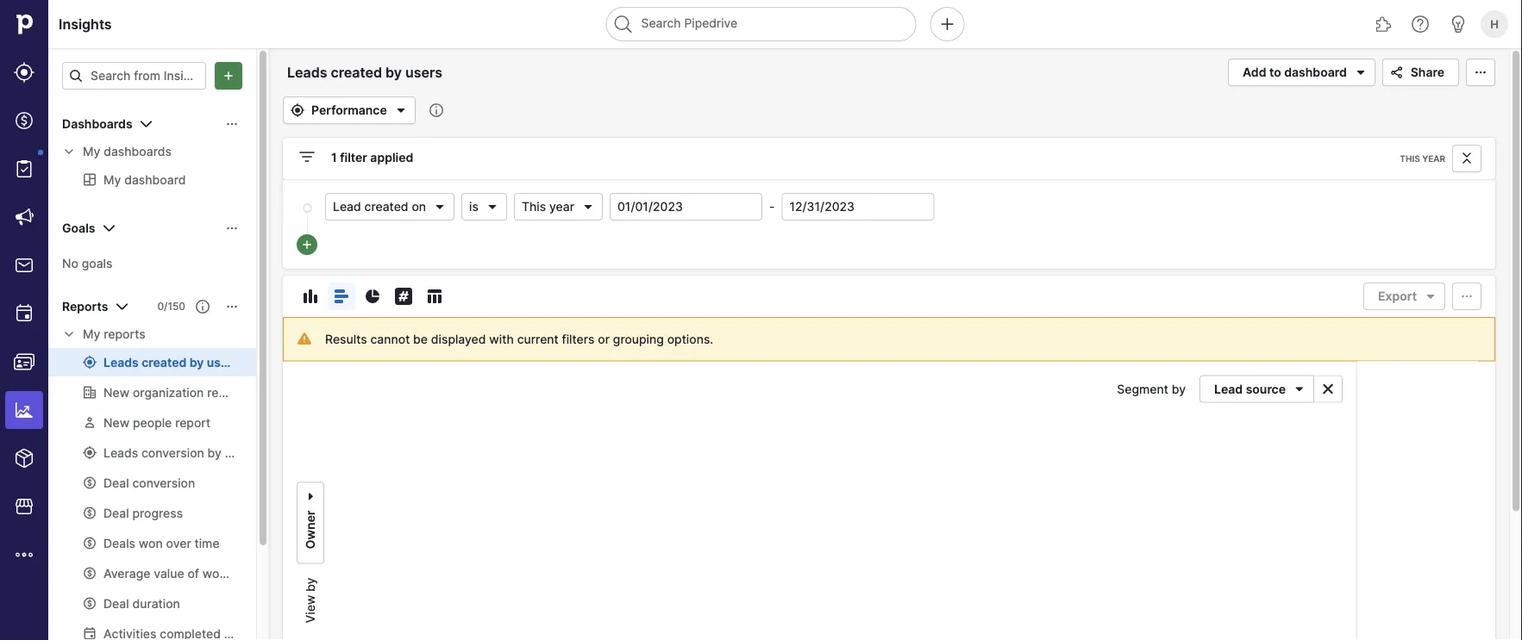 Task type: describe. For each thing, give the bounding box(es) containing it.
0 vertical spatial year
[[1423, 154, 1446, 164]]

1 vertical spatial reports
[[104, 327, 145, 342]]

export
[[1379, 289, 1417, 304]]

color primary image inside the lead source 'button'
[[1290, 383, 1310, 396]]

with
[[489, 332, 514, 347]]

is button
[[462, 193, 507, 221]]

add to dashboard button
[[1228, 59, 1376, 86]]

performance button
[[283, 97, 416, 124]]

results
[[325, 332, 367, 347]]

results cannot be displayed with current filters or grouping options.
[[325, 332, 714, 347]]

lead created on
[[333, 200, 426, 214]]

MM/DD/YYYY text field
[[610, 193, 763, 221]]

color primary inverted image for search from insights text box
[[218, 69, 239, 83]]

owner
[[303, 511, 318, 550]]

by for segment by
[[1172, 382, 1186, 397]]

owner button
[[297, 483, 324, 565]]

color primary image inside dashboards button
[[225, 117, 239, 131]]

1
[[331, 151, 337, 165]]

color primary inverted image for the lead created on 'field'
[[300, 238, 314, 252]]

color primary image inside share "button"
[[1387, 66, 1408, 79]]

color primary image inside "lead created on" popup button
[[433, 200, 447, 214]]

lead for lead created on
[[333, 200, 361, 214]]

my reports
[[83, 327, 145, 342]]

sales assistant image
[[1448, 14, 1469, 35]]

lead created on button
[[325, 193, 455, 221]]

share button
[[1383, 59, 1460, 86]]

or
[[598, 332, 610, 347]]

share
[[1411, 65, 1445, 80]]

activities image
[[14, 304, 35, 324]]

quick add image
[[937, 14, 958, 35]]

to
[[1270, 65, 1282, 80]]

view
[[303, 596, 318, 624]]

insights
[[59, 16, 112, 32]]

created
[[365, 200, 409, 214]]

color primary image inside dashboards button
[[136, 114, 157, 135]]

more image
[[14, 545, 35, 566]]

this year button
[[514, 193, 603, 221]]

filter
[[340, 151, 367, 165]]

no goals
[[62, 256, 113, 271]]

this inside popup button
[[522, 200, 546, 214]]

MM/DD/YYYY text field
[[782, 193, 935, 221]]

my for my reports
[[83, 327, 100, 342]]

view by
[[303, 579, 318, 624]]

add
[[1243, 65, 1267, 80]]

1 vertical spatial goals
[[82, 256, 113, 271]]

color primary image inside the this year popup button
[[581, 200, 595, 214]]

color primary image inside export button
[[1421, 290, 1442, 304]]

home image
[[11, 11, 37, 37]]

lead for lead source
[[1215, 382, 1243, 397]]

leads image
[[14, 62, 35, 83]]



Task type: locate. For each thing, give the bounding box(es) containing it.
products image
[[14, 449, 35, 469]]

dashboard
[[1285, 65, 1347, 80]]

1 horizontal spatial this
[[1400, 154, 1421, 164]]

goals inside button
[[62, 221, 95, 236]]

1 horizontal spatial color secondary image
[[1318, 383, 1339, 396]]

0 vertical spatial color primary inverted image
[[218, 69, 239, 83]]

1 horizontal spatial this year
[[1400, 154, 1446, 164]]

cannot
[[370, 332, 410, 347]]

contacts image
[[14, 352, 35, 373]]

insights image
[[14, 400, 35, 421]]

by up view
[[303, 579, 318, 593]]

lead left source
[[1215, 382, 1243, 397]]

no
[[62, 256, 78, 271]]

menu
[[0, 0, 48, 641]]

color primary image inside 'is' popup button
[[486, 200, 499, 214]]

goals right no
[[82, 256, 113, 271]]

reports up color secondary icon
[[62, 300, 108, 314]]

my
[[83, 145, 100, 159], [83, 327, 100, 342]]

reports right color secondary icon
[[104, 327, 145, 342]]

2 my from the top
[[83, 327, 100, 342]]

-
[[769, 200, 775, 214]]

reports
[[62, 300, 108, 314], [104, 327, 145, 342]]

color primary image inside goals button
[[99, 218, 119, 239]]

1 vertical spatial lead
[[1215, 382, 1243, 397]]

0 horizontal spatial this year
[[522, 200, 575, 214]]

1 my from the top
[[83, 145, 100, 159]]

my for my dashboards
[[83, 145, 100, 159]]

lead inside 'button'
[[1215, 382, 1243, 397]]

menu item
[[0, 386, 48, 435]]

deals image
[[14, 110, 35, 131]]

0 horizontal spatial color secondary image
[[62, 145, 76, 159]]

applied
[[370, 151, 414, 165]]

goals up no
[[62, 221, 95, 236]]

performance
[[311, 103, 387, 118]]

1 vertical spatial this year
[[522, 200, 575, 214]]

export button
[[1364, 283, 1446, 311]]

segment
[[1117, 382, 1169, 397]]

0 horizontal spatial lead
[[333, 200, 361, 214]]

h
[[1491, 17, 1499, 31]]

this year inside popup button
[[522, 200, 575, 214]]

lead
[[333, 200, 361, 214], [1215, 382, 1243, 397]]

displayed
[[431, 332, 486, 347]]

current
[[517, 332, 559, 347]]

by for view by
[[303, 579, 318, 593]]

info image
[[429, 104, 443, 117]]

0 vertical spatial by
[[1172, 382, 1186, 397]]

grouping
[[613, 332, 664, 347]]

by
[[1172, 382, 1186, 397], [303, 579, 318, 593]]

Leads created by users field
[[283, 61, 474, 84]]

lead source button
[[1200, 376, 1315, 403]]

by right segment
[[1172, 382, 1186, 397]]

dashboards down dashboards button
[[104, 145, 172, 159]]

dashboards inside button
[[62, 117, 132, 132]]

color primary inverted image
[[218, 69, 239, 83], [300, 238, 314, 252]]

1 vertical spatial year
[[549, 200, 575, 214]]

0 vertical spatial this
[[1400, 154, 1421, 164]]

goals
[[62, 221, 95, 236], [82, 256, 113, 271]]

0 vertical spatial goals
[[62, 221, 95, 236]]

1 vertical spatial by
[[303, 579, 318, 593]]

Search from Insights text field
[[62, 62, 206, 90]]

0 vertical spatial this year
[[1400, 154, 1446, 164]]

options.
[[667, 332, 714, 347]]

color undefined image
[[14, 159, 35, 179]]

goals button
[[48, 215, 256, 242]]

0 vertical spatial color secondary image
[[62, 145, 76, 159]]

dashboards button
[[48, 110, 256, 138]]

1 filter applied
[[331, 151, 414, 165]]

my dashboards
[[83, 145, 172, 159]]

this
[[1400, 154, 1421, 164], [522, 200, 546, 214]]

sales inbox image
[[14, 255, 35, 276]]

0 vertical spatial reports
[[62, 300, 108, 314]]

color secondary image
[[62, 145, 76, 159], [1318, 383, 1339, 396]]

lead inside popup button
[[333, 200, 361, 214]]

color primary image
[[1351, 62, 1371, 83], [69, 69, 83, 83], [136, 114, 157, 135], [297, 147, 317, 167], [1457, 152, 1478, 166], [433, 200, 447, 214], [486, 200, 499, 214], [581, 200, 595, 214], [99, 218, 119, 239], [300, 286, 321, 307], [1421, 290, 1442, 304], [1457, 290, 1478, 304], [112, 297, 132, 317], [225, 300, 239, 314], [304, 487, 317, 508]]

Search Pipedrive field
[[606, 7, 917, 41]]

lead left the created
[[333, 200, 361, 214]]

color primary image inside add to dashboard button
[[1351, 62, 1371, 83]]

This year field
[[514, 193, 603, 221]]

color secondary image right source
[[1318, 383, 1339, 396]]

my right color secondary icon
[[83, 327, 100, 342]]

add to dashboard
[[1243, 65, 1347, 80]]

year
[[1423, 154, 1446, 164], [549, 200, 575, 214]]

campaigns image
[[14, 207, 35, 228]]

Lead created on field
[[325, 193, 455, 221]]

color secondary image right color undefined image
[[62, 145, 76, 159]]

dashboards
[[62, 117, 132, 132], [104, 145, 172, 159]]

1 vertical spatial dashboards
[[104, 145, 172, 159]]

color primary image inside goals button
[[225, 222, 239, 236]]

h button
[[1478, 7, 1512, 41]]

color primary image
[[1387, 66, 1408, 79], [1471, 66, 1492, 79], [391, 100, 411, 121], [287, 104, 308, 117], [225, 117, 239, 131], [225, 222, 239, 236], [331, 286, 352, 307], [362, 286, 383, 307], [393, 286, 414, 307], [424, 286, 445, 307], [196, 300, 210, 314], [1290, 383, 1310, 396]]

1 vertical spatial my
[[83, 327, 100, 342]]

be
[[413, 332, 428, 347]]

source
[[1246, 382, 1286, 397]]

on
[[412, 200, 426, 214]]

0 horizontal spatial color primary inverted image
[[218, 69, 239, 83]]

is field
[[462, 193, 507, 221]]

filters
[[562, 332, 595, 347]]

1 vertical spatial color primary inverted image
[[300, 238, 314, 252]]

marketplace image
[[14, 497, 35, 518]]

1 horizontal spatial color primary inverted image
[[300, 238, 314, 252]]

color primary image inside owner button
[[304, 487, 317, 508]]

1 horizontal spatial by
[[1172, 382, 1186, 397]]

0 vertical spatial lead
[[333, 200, 361, 214]]

color secondary image
[[62, 328, 76, 342]]

1 horizontal spatial lead
[[1215, 382, 1243, 397]]

quick help image
[[1411, 14, 1431, 35]]

this year
[[1400, 154, 1446, 164], [522, 200, 575, 214]]

0 horizontal spatial year
[[549, 200, 575, 214]]

color warning image
[[298, 332, 311, 346]]

1 vertical spatial this
[[522, 200, 546, 214]]

my down dashboards button
[[83, 145, 100, 159]]

year inside the this year popup button
[[549, 200, 575, 214]]

segment by
[[1117, 382, 1186, 397]]

is
[[469, 200, 479, 214]]

0 vertical spatial my
[[83, 145, 100, 159]]

lead source
[[1215, 382, 1286, 397]]

0 horizontal spatial this
[[522, 200, 546, 214]]

0 vertical spatial dashboards
[[62, 117, 132, 132]]

dashboards up my dashboards
[[62, 117, 132, 132]]

0/150
[[157, 301, 185, 313]]

0 horizontal spatial by
[[303, 579, 318, 593]]

1 vertical spatial color secondary image
[[1318, 383, 1339, 396]]

1 horizontal spatial year
[[1423, 154, 1446, 164]]



Task type: vqa. For each thing, say whether or not it's contained in the screenshot.
Search from Insights text box
yes



